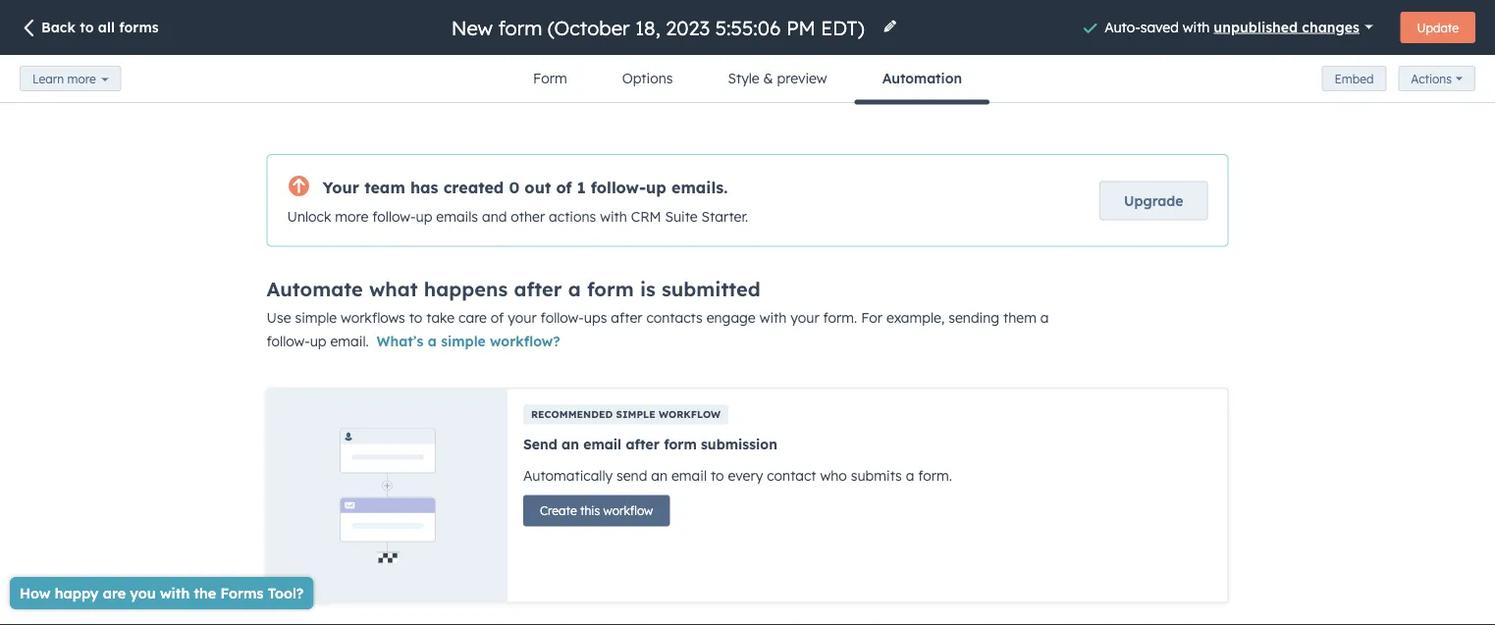Task type: vqa. For each thing, say whether or not it's contained in the screenshot.
preview
yes



Task type: locate. For each thing, give the bounding box(es) containing it.
form left submission
[[664, 436, 697, 453]]

workflow up send an email after form submission
[[659, 409, 721, 421]]

more
[[67, 71, 96, 86], [335, 208, 369, 225]]

workflow for recommended simple workflow
[[659, 409, 721, 421]]

create this workflow
[[540, 504, 653, 518]]

form up ups
[[587, 277, 634, 302]]

2 vertical spatial up
[[310, 332, 326, 350]]

with right engage
[[760, 309, 787, 326]]

with left crm
[[600, 208, 627, 225]]

up up crm
[[646, 177, 667, 197]]

submitted
[[662, 277, 761, 302]]

options
[[622, 70, 673, 87]]

with right the saved
[[1183, 18, 1210, 35]]

workflow down send
[[603, 504, 653, 518]]

2 horizontal spatial with
[[1183, 18, 1210, 35]]

2 horizontal spatial up
[[646, 177, 667, 197]]

0 horizontal spatial simple
[[295, 309, 337, 326]]

out
[[525, 177, 551, 197]]

simple down automate
[[295, 309, 337, 326]]

2 horizontal spatial simple
[[616, 409, 656, 421]]

unpublished
[[1214, 18, 1298, 35]]

submits
[[851, 467, 902, 484]]

a
[[568, 277, 581, 302], [1041, 309, 1049, 326], [428, 332, 437, 350], [906, 467, 914, 484]]

what's
[[377, 332, 424, 350]]

up down has
[[416, 208, 432, 225]]

0 horizontal spatial to
[[80, 19, 94, 36]]

after up workflow?
[[514, 277, 562, 302]]

0
[[509, 177, 520, 197]]

up left the email.
[[310, 332, 326, 350]]

more for unlock
[[335, 208, 369, 225]]

care
[[459, 309, 487, 326]]

simple inside use simple workflows to take care of your follow-ups after contacts engage with your form. for example, sending them a follow-up email.
[[295, 309, 337, 326]]

1 horizontal spatial workflow
[[659, 409, 721, 421]]

2 vertical spatial with
[[760, 309, 787, 326]]

0 vertical spatial email
[[583, 436, 622, 453]]

simple
[[295, 309, 337, 326], [441, 332, 486, 350], [616, 409, 656, 421]]

0 horizontal spatial of
[[491, 309, 504, 326]]

0 horizontal spatial email
[[583, 436, 622, 453]]

actions
[[1411, 71, 1452, 86]]

automation
[[882, 70, 962, 87]]

follow-
[[591, 177, 646, 197], [372, 208, 416, 225], [541, 309, 584, 326], [267, 332, 310, 350]]

a down actions at the left of the page
[[568, 277, 581, 302]]

and
[[482, 208, 507, 225]]

1 vertical spatial after
[[611, 309, 643, 326]]

unlock more follow-up emails and other actions with crm suite starter.
[[287, 208, 748, 225]]

a right them
[[1041, 309, 1049, 326]]

workflow inside button
[[603, 504, 653, 518]]

page section element
[[0, 0, 1495, 105]]

0 vertical spatial with
[[1183, 18, 1210, 35]]

happens
[[424, 277, 508, 302]]

0 vertical spatial workflow
[[659, 409, 721, 421]]

1 horizontal spatial your
[[791, 309, 819, 326]]

1 horizontal spatial of
[[556, 177, 572, 197]]

0 vertical spatial form.
[[823, 309, 857, 326]]

2 horizontal spatial to
[[711, 467, 724, 484]]

upgrade
[[1124, 192, 1184, 209]]

workflows
[[341, 309, 405, 326]]

of
[[556, 177, 572, 197], [491, 309, 504, 326]]

emails
[[436, 208, 478, 225]]

1 vertical spatial with
[[600, 208, 627, 225]]

1 vertical spatial more
[[335, 208, 369, 225]]

unpublished changes
[[1214, 18, 1360, 35]]

follow- down team
[[372, 208, 416, 225]]

0 vertical spatial simple
[[295, 309, 337, 326]]

what's a simple workflow?
[[377, 332, 560, 350]]

1 vertical spatial an
[[651, 467, 668, 484]]

0 horizontal spatial more
[[67, 71, 96, 86]]

navigation containing form
[[506, 55, 990, 105]]

1 horizontal spatial up
[[416, 208, 432, 225]]

more inside button
[[67, 71, 96, 86]]

1 horizontal spatial to
[[409, 309, 423, 326]]

0 horizontal spatial form.
[[823, 309, 857, 326]]

an right send
[[651, 467, 668, 484]]

0 vertical spatial of
[[556, 177, 572, 197]]

embed button
[[1322, 66, 1387, 91]]

1 horizontal spatial email
[[672, 467, 707, 484]]

more for learn
[[67, 71, 96, 86]]

actions
[[549, 208, 596, 225]]

after up send
[[626, 436, 660, 453]]

use
[[267, 309, 291, 326]]

email
[[583, 436, 622, 453], [672, 467, 707, 484]]

follow- up workflow?
[[541, 309, 584, 326]]

ups
[[584, 309, 607, 326]]

0 vertical spatial more
[[67, 71, 96, 86]]

1 vertical spatial form
[[664, 436, 697, 453]]

1 your from the left
[[508, 309, 537, 326]]

1 vertical spatial to
[[409, 309, 423, 326]]

0 horizontal spatial your
[[508, 309, 537, 326]]

back to all forms
[[41, 19, 159, 36]]

0 horizontal spatial up
[[310, 332, 326, 350]]

0 horizontal spatial form
[[587, 277, 634, 302]]

1 horizontal spatial form
[[664, 436, 697, 453]]

workflow
[[659, 409, 721, 421], [603, 504, 653, 518]]

1 horizontal spatial form.
[[918, 467, 952, 484]]

style & preview button
[[700, 55, 855, 102]]

1 horizontal spatial with
[[760, 309, 787, 326]]

embed
[[1335, 71, 1374, 86]]

of left 1
[[556, 177, 572, 197]]

an
[[562, 436, 579, 453], [651, 467, 668, 484]]

your left for
[[791, 309, 819, 326]]

of right care
[[491, 309, 504, 326]]

your
[[508, 309, 537, 326], [791, 309, 819, 326]]

form. right submits
[[918, 467, 952, 484]]

0 vertical spatial an
[[562, 436, 579, 453]]

automatically
[[523, 467, 613, 484]]

None field
[[449, 14, 871, 41]]

your up workflow?
[[508, 309, 537, 326]]

more down 'your'
[[335, 208, 369, 225]]

2 vertical spatial after
[[626, 436, 660, 453]]

follow- down use
[[267, 332, 310, 350]]

send
[[523, 436, 557, 453]]

after
[[514, 277, 562, 302], [611, 309, 643, 326], [626, 436, 660, 453]]

form
[[587, 277, 634, 302], [664, 436, 697, 453]]

engage
[[707, 309, 756, 326]]

to left the every
[[711, 467, 724, 484]]

1 vertical spatial simple
[[441, 332, 486, 350]]

form button
[[506, 55, 595, 102]]

who
[[820, 467, 847, 484]]

0 horizontal spatial workflow
[[603, 504, 653, 518]]

1 vertical spatial form.
[[918, 467, 952, 484]]

up
[[646, 177, 667, 197], [416, 208, 432, 225], [310, 332, 326, 350]]

with
[[1183, 18, 1210, 35], [600, 208, 627, 225], [760, 309, 787, 326]]

after for happens
[[514, 277, 562, 302]]

0 vertical spatial after
[[514, 277, 562, 302]]

simple up send an email after form submission
[[616, 409, 656, 421]]

of inside use simple workflows to take care of your follow-ups after contacts engage with your form. for example, sending them a follow-up email.
[[491, 309, 504, 326]]

2 vertical spatial simple
[[616, 409, 656, 421]]

after right ups
[[611, 309, 643, 326]]

recommended
[[531, 409, 613, 421]]

1 horizontal spatial more
[[335, 208, 369, 225]]

email down send an email after form submission
[[672, 467, 707, 484]]

to left take
[[409, 309, 423, 326]]

every
[[728, 467, 763, 484]]

learn more button
[[20, 66, 121, 91]]

is
[[640, 277, 656, 302]]

form.
[[823, 309, 857, 326], [918, 467, 952, 484]]

more right learn
[[67, 71, 96, 86]]

send
[[617, 467, 647, 484]]

what
[[369, 277, 418, 302]]

0 vertical spatial to
[[80, 19, 94, 36]]

recommended simple workflow
[[531, 409, 721, 421]]

simple for recommended
[[616, 409, 656, 421]]

form. left for
[[823, 309, 857, 326]]

1 vertical spatial of
[[491, 309, 504, 326]]

to left all
[[80, 19, 94, 36]]

email down the 'recommended simple workflow'
[[583, 436, 622, 453]]

navigation
[[506, 55, 990, 105]]

1 vertical spatial workflow
[[603, 504, 653, 518]]

simple down care
[[441, 332, 486, 350]]

an down recommended
[[562, 436, 579, 453]]

upgrade link
[[1100, 181, 1208, 220]]

to
[[80, 19, 94, 36], [409, 309, 423, 326], [711, 467, 724, 484]]



Task type: describe. For each thing, give the bounding box(es) containing it.
2 vertical spatial to
[[711, 467, 724, 484]]

preview
[[777, 70, 827, 87]]

automate what happens after a form is submitted
[[267, 277, 761, 302]]

automation button
[[855, 55, 990, 105]]

of for 1
[[556, 177, 572, 197]]

&
[[763, 70, 773, 87]]

this
[[580, 504, 600, 518]]

send an email after form submission
[[523, 436, 777, 453]]

1 horizontal spatial simple
[[441, 332, 486, 350]]

form
[[533, 70, 567, 87]]

to inside "link"
[[80, 19, 94, 36]]

0 horizontal spatial an
[[562, 436, 579, 453]]

create this workflow button
[[523, 495, 670, 527]]

other
[[511, 208, 545, 225]]

actions button
[[1398, 66, 1476, 91]]

of for your
[[491, 309, 504, 326]]

learn
[[32, 71, 64, 86]]

saved
[[1141, 18, 1179, 35]]

your
[[323, 177, 359, 197]]

unlock
[[287, 208, 331, 225]]

send email image
[[339, 413, 436, 579]]

starter.
[[702, 208, 748, 225]]

follow- right 1
[[591, 177, 646, 197]]

after inside use simple workflows to take care of your follow-ups after contacts engage with your form. for example, sending them a follow-up email.
[[611, 309, 643, 326]]

automatically send an email to every contact who submits a form.
[[523, 467, 952, 484]]

1
[[577, 177, 586, 197]]

create
[[540, 504, 577, 518]]

example,
[[886, 309, 945, 326]]

style & preview
[[728, 70, 827, 87]]

workflow?
[[490, 332, 560, 350]]

workflow for create this workflow
[[603, 504, 653, 518]]

1 vertical spatial up
[[416, 208, 432, 225]]

them
[[1003, 309, 1037, 326]]

1 vertical spatial email
[[672, 467, 707, 484]]

email.
[[330, 332, 369, 350]]

to inside use simple workflows to take care of your follow-ups after contacts engage with your form. for example, sending them a follow-up email.
[[409, 309, 423, 326]]

learn more
[[32, 71, 96, 86]]

options button
[[595, 55, 700, 102]]

what's a simple workflow? button
[[377, 332, 560, 350]]

unpublished changes button
[[1214, 13, 1373, 40]]

auto-saved with
[[1105, 18, 1214, 35]]

back to all forms link
[[20, 18, 159, 40]]

suite
[[665, 208, 698, 225]]

0 horizontal spatial with
[[600, 208, 627, 225]]

use simple workflows to take care of your follow-ups after contacts engage with your form. for example, sending them a follow-up email.
[[267, 309, 1049, 350]]

for
[[861, 309, 883, 326]]

team
[[364, 177, 405, 197]]

all
[[98, 19, 115, 36]]

with inside use simple workflows to take care of your follow-ups after contacts engage with your form. for example, sending them a follow-up email.
[[760, 309, 787, 326]]

contacts
[[646, 309, 703, 326]]

forms
[[119, 19, 159, 36]]

after for email
[[626, 436, 660, 453]]

take
[[426, 309, 455, 326]]

sending
[[949, 309, 1000, 326]]

emails.
[[672, 177, 728, 197]]

0 vertical spatial form
[[587, 277, 634, 302]]

your team has created 0 out of 1 follow-up emails.
[[323, 177, 728, 197]]

a down take
[[428, 332, 437, 350]]

update button
[[1401, 12, 1476, 43]]

has
[[410, 177, 438, 197]]

form. inside use simple workflows to take care of your follow-ups after contacts engage with your form. for example, sending them a follow-up email.
[[823, 309, 857, 326]]

auto-
[[1105, 18, 1141, 35]]

automate
[[267, 277, 363, 302]]

0 vertical spatial up
[[646, 177, 667, 197]]

none field inside page section element
[[449, 14, 871, 41]]

up inside use simple workflows to take care of your follow-ups after contacts engage with your form. for example, sending them a follow-up email.
[[310, 332, 326, 350]]

simple for use
[[295, 309, 337, 326]]

submission
[[701, 436, 777, 453]]

style
[[728, 70, 760, 87]]

with inside page section element
[[1183, 18, 1210, 35]]

a right submits
[[906, 467, 914, 484]]

back
[[41, 19, 76, 36]]

a inside use simple workflows to take care of your follow-ups after contacts engage with your form. for example, sending them a follow-up email.
[[1041, 309, 1049, 326]]

update
[[1417, 20, 1459, 35]]

contact
[[767, 467, 816, 484]]

changes
[[1302, 18, 1360, 35]]

created
[[443, 177, 504, 197]]

navigation inside page section element
[[506, 55, 990, 105]]

crm
[[631, 208, 661, 225]]

1 horizontal spatial an
[[651, 467, 668, 484]]

2 your from the left
[[791, 309, 819, 326]]



